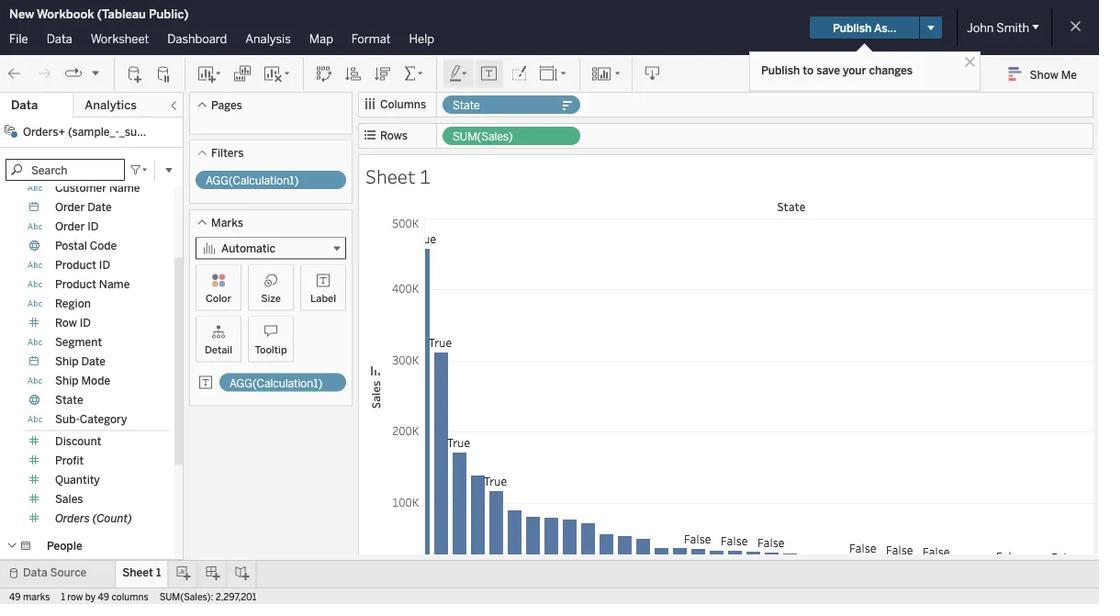 Task type: locate. For each thing, give the bounding box(es) containing it.
product down the postal
[[55, 258, 96, 272]]

1 vertical spatial ship
[[55, 374, 79, 387]]

0 vertical spatial id
[[87, 220, 99, 233]]

ship for ship date
[[55, 355, 79, 368]]

publish inside button
[[833, 21, 872, 34]]

1 vertical spatial state
[[777, 199, 806, 214]]

close image
[[961, 53, 979, 71]]

2,297,201
[[215, 591, 256, 602]]

data up marks
[[23, 566, 47, 579]]

1 horizontal spatial sheet
[[365, 163, 416, 189]]

1 vertical spatial date
[[81, 355, 106, 368]]

49 right by
[[98, 591, 109, 602]]

1 product from the top
[[55, 258, 96, 272]]

0 horizontal spatial 49
[[9, 591, 21, 602]]

1 vertical spatial order
[[55, 220, 85, 233]]

publish left to
[[761, 63, 800, 77]]

2 order from the top
[[55, 220, 85, 233]]

marks
[[211, 216, 243, 229]]

1 vertical spatial publish
[[761, 63, 800, 77]]

data down undo icon
[[11, 98, 38, 112]]

49 left marks
[[9, 591, 21, 602]]

1 vertical spatial sheet
[[122, 566, 153, 579]]

publish for publish to save your changes
[[761, 63, 800, 77]]

sheet 1
[[365, 163, 431, 189], [122, 566, 161, 579]]

state
[[453, 99, 480, 112], [777, 199, 806, 214], [55, 393, 83, 407]]

name right customer
[[109, 181, 140, 195]]

profit
[[55, 454, 84, 467]]

1 ship from the top
[[55, 355, 79, 368]]

postal code
[[55, 239, 117, 253]]

name
[[109, 181, 140, 195], [99, 278, 130, 291]]

1 row by 49 columns
[[61, 591, 148, 602]]

id for order id
[[87, 220, 99, 233]]

workbook
[[37, 6, 94, 21]]

john
[[967, 20, 994, 35]]

show/hide cards image
[[591, 65, 621, 83]]

2 horizontal spatial state
[[777, 199, 806, 214]]

pages
[[211, 98, 242, 112]]

id right row
[[80, 316, 91, 330]]

discount
[[55, 435, 101, 448]]

publish left as...
[[833, 21, 872, 34]]

2 ship from the top
[[55, 374, 79, 387]]

format
[[352, 31, 391, 46]]

rows
[[380, 129, 408, 142]]

0 horizontal spatial publish
[[761, 63, 800, 77]]

order date
[[55, 201, 112, 214]]

columns
[[380, 98, 426, 111]]

2 product from the top
[[55, 278, 96, 291]]

id for product id
[[99, 258, 110, 272]]

totals image
[[403, 65, 425, 83]]

date
[[87, 201, 112, 214], [81, 355, 106, 368]]

(tableau
[[97, 6, 146, 21]]

date down customer name
[[87, 201, 112, 214]]

2 vertical spatial id
[[80, 316, 91, 330]]

0 vertical spatial 1
[[420, 163, 431, 189]]

orders (count)
[[55, 512, 132, 525]]

color
[[206, 292, 231, 304]]

ship down segment
[[55, 355, 79, 368]]

changes
[[869, 63, 913, 77]]

order up the postal
[[55, 220, 85, 233]]

1 up sum(sales):
[[156, 566, 161, 579]]

product name
[[55, 278, 130, 291]]

1 vertical spatial sheet 1
[[122, 566, 161, 579]]

agg(calculation1) down tooltip
[[230, 376, 322, 390]]

by
[[85, 591, 96, 602]]

size
[[261, 292, 281, 304]]

1 vertical spatial name
[[99, 278, 130, 291]]

sum(sales):
[[159, 591, 213, 602]]

data
[[47, 31, 72, 46], [11, 98, 38, 112], [23, 566, 47, 579]]

redo image
[[35, 65, 53, 83]]

product id
[[55, 258, 110, 272]]

sheet 1 up columns
[[122, 566, 161, 579]]

agg(calculation1) down filters on the top left of page
[[206, 174, 299, 187]]

sheet down rows
[[365, 163, 416, 189]]

id up postal code at the top left
[[87, 220, 99, 233]]

swap rows and columns image
[[315, 65, 333, 83]]

sum(sales): 2,297,201
[[159, 591, 256, 602]]

2 horizontal spatial 1
[[420, 163, 431, 189]]

product for product name
[[55, 278, 96, 291]]

order up order id
[[55, 201, 85, 214]]

id down code
[[99, 258, 110, 272]]

order id
[[55, 220, 99, 233]]

to
[[803, 63, 814, 77]]

data down the workbook
[[47, 31, 72, 46]]

1 horizontal spatial publish
[[833, 21, 872, 34]]

(sample_-
[[68, 125, 119, 138]]

1 vertical spatial product
[[55, 278, 96, 291]]

product up the region
[[55, 278, 96, 291]]

date for order date
[[87, 201, 112, 214]]

pause auto updates image
[[155, 65, 174, 83]]

id
[[87, 220, 99, 233], [99, 258, 110, 272], [80, 316, 91, 330]]

save
[[817, 63, 840, 77]]

0 horizontal spatial state
[[55, 393, 83, 407]]

product
[[55, 258, 96, 272], [55, 278, 96, 291]]

segment
[[55, 336, 102, 349]]

sheet
[[365, 163, 416, 189], [122, 566, 153, 579]]

0 horizontal spatial sheet 1
[[122, 566, 161, 579]]

1 vertical spatial id
[[99, 258, 110, 272]]

ship for ship mode
[[55, 374, 79, 387]]

people
[[47, 539, 82, 553]]

1 down columns
[[420, 163, 431, 189]]

order for order date
[[55, 201, 85, 214]]

49 marks
[[9, 591, 50, 602]]

1 horizontal spatial 49
[[98, 591, 109, 602]]

0 vertical spatial date
[[87, 201, 112, 214]]

publish
[[833, 21, 872, 34], [761, 63, 800, 77]]

1
[[420, 163, 431, 189], [156, 566, 161, 579], [61, 591, 65, 602]]

sales
[[55, 493, 83, 506]]

1 order from the top
[[55, 201, 85, 214]]

sorted descending by sum of sales within state image
[[374, 65, 392, 83], [369, 364, 383, 377]]

publish to save your changes
[[761, 63, 913, 77]]

0 vertical spatial state
[[453, 99, 480, 112]]

1 vertical spatial 1
[[156, 566, 161, 579]]

1 horizontal spatial 1
[[156, 566, 161, 579]]

row id
[[55, 316, 91, 330]]

(count)
[[92, 512, 132, 525]]

sub-
[[55, 413, 80, 426]]

0 vertical spatial agg(calculation1)
[[206, 174, 299, 187]]

sheet up columns
[[122, 566, 153, 579]]

map
[[309, 31, 333, 46]]

0 vertical spatial publish
[[833, 21, 872, 34]]

replay animation image
[[64, 65, 83, 83]]

sheet 1 down rows
[[365, 163, 431, 189]]

orders+
[[23, 125, 65, 138]]

mode
[[81, 374, 110, 387]]

fit image
[[539, 65, 568, 83]]

format workbook image
[[510, 65, 528, 83]]

dashboard
[[167, 31, 227, 46]]

1 left row at the left
[[61, 591, 65, 602]]

name for customer name
[[109, 181, 140, 195]]

date up mode
[[81, 355, 106, 368]]

0 vertical spatial product
[[55, 258, 96, 272]]

sorted ascending by sum of sales within state image
[[344, 65, 363, 83]]

49
[[9, 591, 21, 602], [98, 591, 109, 602]]

0 vertical spatial sheet 1
[[365, 163, 431, 189]]

code
[[90, 239, 117, 253]]

ship
[[55, 355, 79, 368], [55, 374, 79, 387]]

analytics
[[85, 98, 137, 112]]

0 vertical spatial ship
[[55, 355, 79, 368]]

0 horizontal spatial 1
[[61, 591, 65, 602]]

id for row id
[[80, 316, 91, 330]]

marks. press enter to open the view data window.. use arrow keys to navigate data visualization elements. image
[[424, 216, 1099, 575]]

name down product id
[[99, 278, 130, 291]]

ship mode
[[55, 374, 110, 387]]

ship down ship date
[[55, 374, 79, 387]]

agg(calculation1)
[[206, 174, 299, 187], [230, 376, 322, 390]]

0 vertical spatial name
[[109, 181, 140, 195]]

order
[[55, 201, 85, 214], [55, 220, 85, 233]]

0 vertical spatial order
[[55, 201, 85, 214]]



Task type: describe. For each thing, give the bounding box(es) containing it.
file
[[9, 31, 28, 46]]

new data source image
[[126, 65, 144, 83]]

2 49 from the left
[[98, 591, 109, 602]]

duplicate image
[[233, 65, 252, 83]]

Search text field
[[6, 159, 125, 181]]

0 horizontal spatial sheet
[[122, 566, 153, 579]]

worksheet
[[91, 31, 149, 46]]

marks
[[23, 591, 50, 602]]

row
[[55, 316, 77, 330]]

2 vertical spatial state
[[55, 393, 83, 407]]

tooltip
[[255, 343, 287, 356]]

collapse image
[[168, 100, 179, 111]]

ship date
[[55, 355, 106, 368]]

your
[[843, 63, 866, 77]]

0 vertical spatial sorted descending by sum of sales within state image
[[374, 65, 392, 83]]

replay animation image
[[90, 67, 101, 78]]

postal
[[55, 239, 87, 253]]

customer name
[[55, 181, 140, 195]]

1 vertical spatial data
[[11, 98, 38, 112]]

product for product id
[[55, 258, 96, 272]]

john smith
[[967, 20, 1029, 35]]

2 vertical spatial 1
[[61, 591, 65, 602]]

undo image
[[6, 65, 24, 83]]

1 vertical spatial sorted descending by sum of sales within state image
[[369, 364, 383, 377]]

1 vertical spatial agg(calculation1)
[[230, 376, 322, 390]]

name for product name
[[99, 278, 130, 291]]

show me button
[[1000, 60, 1094, 88]]

new
[[9, 6, 34, 21]]

show me
[[1030, 68, 1077, 81]]

as...
[[874, 21, 896, 34]]

sub-category
[[55, 413, 127, 426]]

new worksheet image
[[196, 65, 222, 83]]

publish as...
[[833, 21, 896, 34]]

analysis
[[245, 31, 291, 46]]

2 vertical spatial data
[[23, 566, 47, 579]]

date for ship date
[[81, 355, 106, 368]]

orders+ (sample_-_superstore (1))
[[23, 125, 201, 138]]

(1))
[[183, 125, 201, 138]]

sum(sales)
[[453, 130, 513, 143]]

publish as... button
[[810, 17, 919, 39]]

download image
[[644, 65, 662, 83]]

customer
[[55, 181, 107, 195]]

publish for publish as...
[[833, 21, 872, 34]]

row
[[67, 591, 83, 602]]

help
[[409, 31, 434, 46]]

public)
[[149, 6, 189, 21]]

detail
[[205, 343, 232, 356]]

_superstore
[[119, 125, 181, 138]]

hide mark labels image
[[480, 65, 499, 83]]

filters
[[211, 146, 244, 160]]

highlight image
[[448, 65, 469, 83]]

0 vertical spatial data
[[47, 31, 72, 46]]

data source
[[23, 566, 87, 579]]

1 horizontal spatial sheet 1
[[365, 163, 431, 189]]

order for order id
[[55, 220, 85, 233]]

1 horizontal spatial state
[[453, 99, 480, 112]]

orders
[[55, 512, 90, 525]]

0 vertical spatial sheet
[[365, 163, 416, 189]]

smith
[[996, 20, 1029, 35]]

columns
[[112, 591, 148, 602]]

label
[[310, 292, 336, 304]]

category
[[80, 413, 127, 426]]

region
[[55, 297, 91, 310]]

show
[[1030, 68, 1058, 81]]

clear sheet image
[[263, 65, 292, 83]]

me
[[1061, 68, 1077, 81]]

new workbook (tableau public)
[[9, 6, 189, 21]]

quantity
[[55, 473, 100, 487]]

1 49 from the left
[[9, 591, 21, 602]]

person
[[55, 559, 91, 572]]

source
[[50, 566, 87, 579]]



Task type: vqa. For each thing, say whether or not it's contained in the screenshot.
Detail
yes



